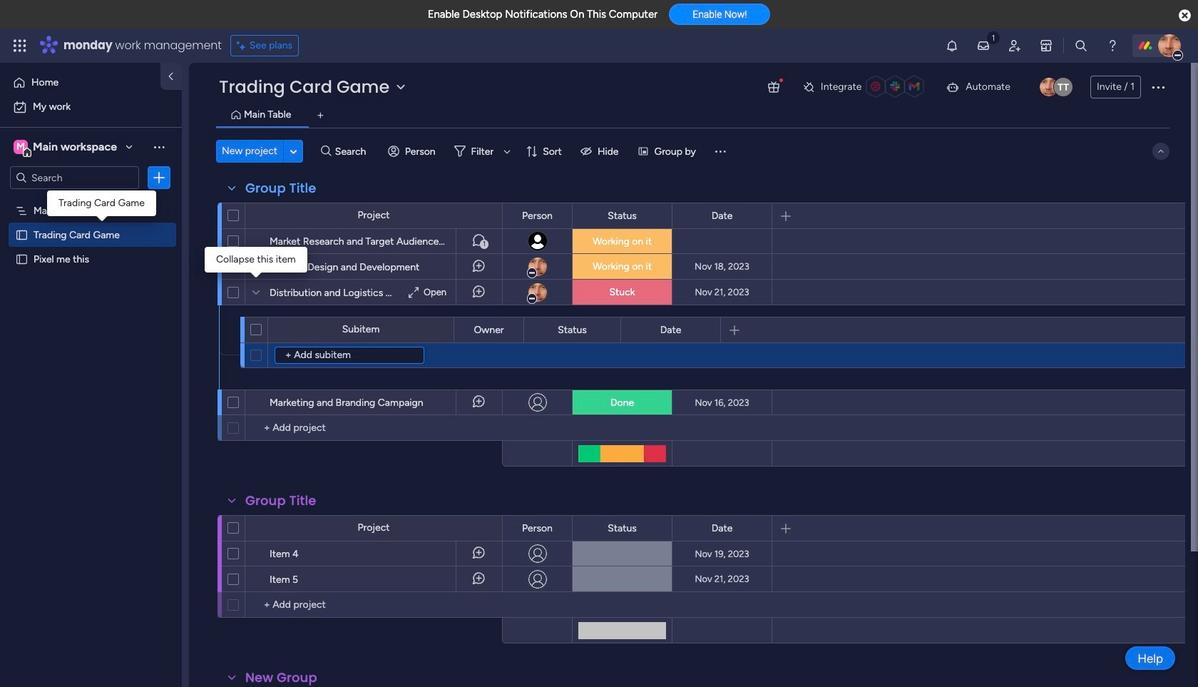 Task type: vqa. For each thing, say whether or not it's contained in the screenshot.
column header
no



Task type: locate. For each thing, give the bounding box(es) containing it.
1 vertical spatial options image
[[152, 171, 166, 185]]

list box
[[0, 195, 182, 463]]

2 public board image from the top
[[15, 252, 29, 265]]

james peterson image down monday marketplace image
[[1040, 78, 1059, 96]]

collapse image
[[1156, 146, 1167, 157]]

4 options image from the top
[[198, 384, 210, 420]]

option
[[9, 71, 152, 94], [9, 96, 173, 118], [0, 197, 182, 200]]

1 vertical spatial james peterson image
[[1040, 78, 1059, 96]]

dapulse close image
[[1179, 9, 1191, 23]]

6 options image from the top
[[198, 561, 210, 597]]

james peterson image
[[1159, 34, 1181, 57], [1040, 78, 1059, 96]]

see plans image
[[237, 38, 249, 54]]

notifications image
[[945, 39, 960, 53]]

0 horizontal spatial james peterson image
[[1040, 78, 1059, 96]]

1 vertical spatial public board image
[[15, 252, 29, 265]]

options image down workspace options image
[[152, 171, 166, 185]]

1 image
[[987, 29, 1000, 45]]

1 options image from the top
[[198, 223, 210, 259]]

select product image
[[13, 39, 27, 53]]

tab list
[[216, 104, 1170, 128]]

update feed image
[[977, 39, 991, 53]]

options image up collapse icon
[[1150, 78, 1167, 96]]

0 vertical spatial option
[[9, 71, 152, 94]]

2 vertical spatial option
[[0, 197, 182, 200]]

help image
[[1106, 39, 1120, 53]]

angle down image
[[290, 146, 297, 157]]

None field
[[242, 179, 320, 198], [519, 208, 556, 224], [604, 208, 641, 224], [708, 208, 736, 224], [470, 322, 508, 338], [554, 322, 591, 338], [657, 322, 685, 338], [242, 492, 320, 510], [519, 520, 556, 536], [604, 520, 641, 536], [708, 520, 736, 536], [242, 668, 321, 687], [242, 179, 320, 198], [519, 208, 556, 224], [604, 208, 641, 224], [708, 208, 736, 224], [470, 322, 508, 338], [554, 322, 591, 338], [657, 322, 685, 338], [242, 492, 320, 510], [519, 520, 556, 536], [604, 520, 641, 536], [708, 520, 736, 536], [242, 668, 321, 687]]

menu image
[[713, 144, 728, 158]]

tab
[[309, 104, 332, 127]]

workspace selection element
[[14, 138, 119, 157]]

0 vertical spatial public board image
[[15, 228, 29, 241]]

public board image
[[15, 228, 29, 241], [15, 252, 29, 265]]

1 horizontal spatial james peterson image
[[1159, 34, 1181, 57]]

Search field
[[332, 141, 374, 161]]

1 horizontal spatial options image
[[1150, 78, 1167, 96]]

workspace image
[[14, 139, 28, 155]]

arrow down image
[[499, 143, 516, 160]]

options image
[[1150, 78, 1167, 96], [152, 171, 166, 185]]

v2 search image
[[321, 143, 332, 159]]

james peterson image down dapulse close image
[[1159, 34, 1181, 57]]

options image
[[198, 223, 210, 259], [198, 249, 210, 284], [198, 274, 210, 310], [198, 384, 210, 420], [198, 535, 210, 571], [198, 561, 210, 597]]



Task type: describe. For each thing, give the bounding box(es) containing it.
add view image
[[318, 110, 324, 121]]

Search in workspace field
[[30, 169, 119, 186]]

+ Add project text field
[[253, 419, 496, 437]]

+ Add project text field
[[253, 596, 496, 614]]

5 options image from the top
[[198, 535, 210, 571]]

1 public board image from the top
[[15, 228, 29, 241]]

workspace options image
[[152, 140, 166, 154]]

invite members image
[[1008, 39, 1022, 53]]

0 horizontal spatial options image
[[152, 171, 166, 185]]

0 vertical spatial options image
[[1150, 78, 1167, 96]]

1 vertical spatial option
[[9, 96, 173, 118]]

0 vertical spatial james peterson image
[[1159, 34, 1181, 57]]

search everything image
[[1074, 39, 1089, 53]]

terry turtle image
[[1054, 78, 1073, 96]]

3 options image from the top
[[198, 274, 210, 310]]

+ Add subitem text field
[[275, 347, 424, 364]]

monday marketplace image
[[1039, 39, 1054, 53]]

2 options image from the top
[[198, 249, 210, 284]]



